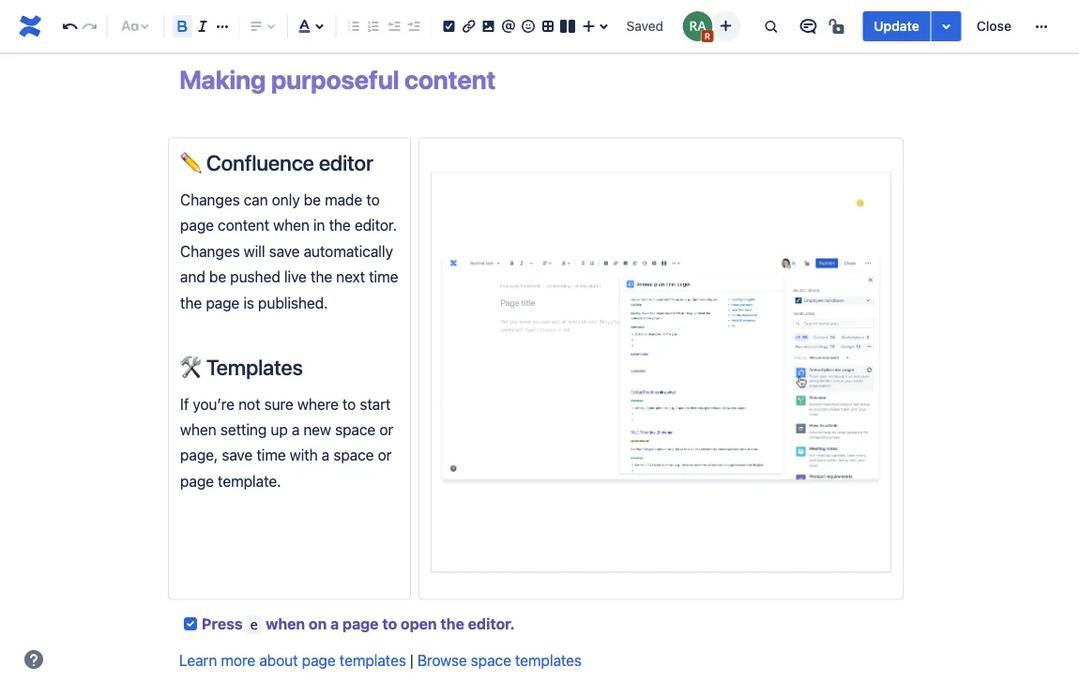 Task type: locate. For each thing, give the bounding box(es) containing it.
a
[[292, 421, 300, 439], [322, 447, 330, 464], [331, 615, 339, 633]]

press
[[202, 615, 243, 633]]

press e when on a page to open the editor.
[[202, 615, 515, 633]]

1 horizontal spatial save
[[269, 242, 300, 260]]

is
[[244, 294, 254, 312]]

1 vertical spatial a
[[322, 447, 330, 464]]

automatically
[[304, 242, 393, 260]]

more
[[221, 652, 256, 670]]

in
[[314, 216, 325, 234]]

0 horizontal spatial editor.
[[355, 216, 397, 234]]

1 vertical spatial changes
[[180, 242, 240, 260]]

page up learn more about page templates | browse space templates
[[343, 615, 379, 633]]

to inside if you're not sure where to start when setting up a new space or page, save time with a space or page template.
[[343, 395, 356, 413]]

0 vertical spatial editor.
[[355, 216, 397, 234]]

be right and
[[209, 268, 226, 286]]

time
[[369, 268, 398, 286], [257, 447, 286, 464]]

2 horizontal spatial a
[[331, 615, 339, 633]]

0 vertical spatial when
[[273, 216, 310, 234]]

🛠️ templates
[[180, 354, 303, 380]]

a right with
[[322, 447, 330, 464]]

you're
[[193, 395, 235, 413]]

changes up and
[[180, 242, 240, 260]]

0 horizontal spatial be
[[209, 268, 226, 286]]

to
[[367, 191, 380, 209], [343, 395, 356, 413], [382, 615, 397, 633]]

close button
[[966, 11, 1024, 41]]

can
[[244, 191, 268, 209]]

the
[[329, 216, 351, 234], [311, 268, 332, 286], [180, 294, 202, 312], [441, 615, 465, 633]]

0 vertical spatial a
[[292, 421, 300, 439]]

if
[[180, 395, 189, 413]]

0 vertical spatial save
[[269, 242, 300, 260]]

1 horizontal spatial time
[[369, 268, 398, 286]]

changes down ✏️
[[180, 191, 240, 209]]

0 vertical spatial to
[[367, 191, 380, 209]]

page
[[180, 216, 214, 234], [206, 294, 240, 312], [180, 472, 214, 490], [343, 615, 379, 633], [302, 652, 336, 670]]

changes
[[180, 191, 240, 209], [180, 242, 240, 260]]

save down "setting"
[[222, 447, 253, 464]]

start
[[360, 395, 391, 413]]

1 vertical spatial content
[[218, 216, 270, 234]]

page up and
[[180, 216, 214, 234]]

to inside changes can only be made to page content when in the editor. changes will save automatically and be pushed live the next time the page is published.
[[367, 191, 380, 209]]

1 vertical spatial or
[[378, 447, 392, 464]]

0 vertical spatial be
[[304, 191, 321, 209]]

to right made
[[367, 191, 380, 209]]

only
[[272, 191, 300, 209]]

on
[[309, 615, 327, 633]]

when up page,
[[180, 421, 217, 439]]

space right with
[[334, 447, 374, 464]]

to for made
[[367, 191, 380, 209]]

editor. up browse space templates link at bottom
[[468, 615, 515, 633]]

sure
[[264, 395, 294, 413]]

1 vertical spatial to
[[343, 395, 356, 413]]

✏️ confluence editor
[[180, 150, 374, 175]]

1 horizontal spatial a
[[322, 447, 330, 464]]

no restrictions image
[[828, 15, 850, 38]]

ruby anderson image
[[683, 11, 713, 41]]

page,
[[180, 447, 218, 464]]

0 vertical spatial time
[[369, 268, 398, 286]]

page left the is
[[206, 294, 240, 312]]

the right live at the top left of the page
[[311, 268, 332, 286]]

help image
[[23, 649, 45, 671]]

content inside changes can only be made to page content when in the editor. changes will save automatically and be pushed live the next time the page is published.
[[218, 216, 270, 234]]

the right open
[[441, 615, 465, 633]]

a right up
[[292, 421, 300, 439]]

save
[[269, 242, 300, 260], [222, 447, 253, 464]]

time right next
[[369, 268, 398, 286]]

1 vertical spatial space
[[334, 447, 374, 464]]

content
[[405, 64, 496, 94], [218, 216, 270, 234]]

when down only
[[273, 216, 310, 234]]

0 horizontal spatial a
[[292, 421, 300, 439]]

to left open
[[382, 615, 397, 633]]

when
[[273, 216, 310, 234], [180, 421, 217, 439], [266, 615, 305, 633]]

mention image
[[497, 15, 520, 38]]

a right on
[[331, 615, 339, 633]]

1 templates from the left
[[340, 652, 406, 670]]

2 vertical spatial to
[[382, 615, 397, 633]]

space
[[335, 421, 376, 439], [334, 447, 374, 464], [471, 652, 512, 670]]

0 horizontal spatial content
[[218, 216, 270, 234]]

1 horizontal spatial templates
[[515, 652, 582, 670]]

add image, video, or file image
[[478, 15, 500, 38]]

to left start
[[343, 395, 356, 413]]

save inside if you're not sure where to start when setting up a new space or page, save time with a space or page template.
[[222, 447, 253, 464]]

0 horizontal spatial templates
[[340, 652, 406, 670]]

1 vertical spatial save
[[222, 447, 253, 464]]

or
[[380, 421, 394, 439], [378, 447, 392, 464]]

1 vertical spatial editor.
[[468, 615, 515, 633]]

if you're not sure where to start when setting up a new space or page, save time with a space or page template.
[[180, 395, 397, 490]]

1 horizontal spatial to
[[367, 191, 380, 209]]

0 horizontal spatial time
[[257, 447, 286, 464]]

browse
[[418, 652, 467, 670]]

templates
[[340, 652, 406, 670], [515, 652, 582, 670]]

0 horizontal spatial to
[[343, 395, 356, 413]]

content down action item icon
[[405, 64, 496, 94]]

pushed
[[230, 268, 281, 286]]

2 vertical spatial when
[[266, 615, 305, 633]]

saved
[[627, 18, 664, 34]]

live
[[284, 268, 307, 286]]

editor. up automatically
[[355, 216, 397, 234]]

time inside changes can only be made to page content when in the editor. changes will save automatically and be pushed live the next time the page is published.
[[369, 268, 398, 286]]

learn more about page templates link
[[179, 652, 406, 670]]

emoji image
[[517, 15, 540, 38]]

0 horizontal spatial save
[[222, 447, 253, 464]]

be
[[304, 191, 321, 209], [209, 268, 226, 286]]

making
[[179, 64, 266, 94]]

1 vertical spatial time
[[257, 447, 286, 464]]

link image
[[458, 15, 481, 38]]

content up 'will'
[[218, 216, 270, 234]]

editor.
[[355, 216, 397, 234], [468, 615, 515, 633]]

next
[[336, 268, 365, 286]]

save inside changes can only be made to page content when in the editor. changes will save automatically and be pushed live the next time the page is published.
[[269, 242, 300, 260]]

🛠️
[[180, 354, 202, 380]]

✏️
[[180, 150, 202, 175]]

to for where
[[343, 395, 356, 413]]

1 vertical spatial when
[[180, 421, 217, 439]]

be right only
[[304, 191, 321, 209]]

confluence image
[[15, 11, 45, 41], [15, 11, 45, 41]]

0 vertical spatial space
[[335, 421, 376, 439]]

0 vertical spatial content
[[405, 64, 496, 94]]

0 vertical spatial changes
[[180, 191, 240, 209]]

time down up
[[257, 447, 286, 464]]

1 changes from the top
[[180, 191, 240, 209]]

when right e
[[266, 615, 305, 633]]

space down start
[[335, 421, 376, 439]]

space right the browse at the left bottom
[[471, 652, 512, 670]]

confluence
[[206, 150, 314, 175]]

page down page,
[[180, 472, 214, 490]]

save up live at the top left of the page
[[269, 242, 300, 260]]



Task type: vqa. For each thing, say whether or not it's contained in the screenshot.
'0'
no



Task type: describe. For each thing, give the bounding box(es) containing it.
italic ⌘i image
[[192, 15, 214, 38]]

1 horizontal spatial editor.
[[468, 615, 515, 633]]

the down and
[[180, 294, 202, 312]]

templates
[[206, 354, 303, 380]]

update button
[[863, 11, 931, 41]]

when inside changes can only be made to page content when in the editor. changes will save automatically and be pushed live the next time the page is published.
[[273, 216, 310, 234]]

time inside if you're not sure where to start when setting up a new space or page, save time with a space or page template.
[[257, 447, 286, 464]]

and
[[180, 268, 205, 286]]

made
[[325, 191, 363, 209]]

changes can only be made to page content when in the editor. changes will save automatically and be pushed live the next time the page is published.
[[180, 191, 402, 312]]

where
[[298, 395, 339, 413]]

1 vertical spatial be
[[209, 268, 226, 286]]

page down on
[[302, 652, 336, 670]]

2 templates from the left
[[515, 652, 582, 670]]

browse space templates link
[[418, 652, 582, 670]]

layouts image
[[557, 15, 579, 38]]

making purposeful content
[[179, 64, 496, 94]]

purposeful
[[271, 64, 399, 94]]

bullet list ⌘⇧8 image
[[343, 15, 365, 38]]

when inside if you're not sure where to start when setting up a new space or page, save time with a space or page template.
[[180, 421, 217, 439]]

1 horizontal spatial content
[[405, 64, 496, 94]]

new
[[304, 421, 331, 439]]

comment icon image
[[798, 15, 820, 38]]

not
[[239, 395, 261, 413]]

bold ⌘b image
[[171, 15, 194, 38]]

2 changes from the top
[[180, 242, 240, 260]]

editor
[[319, 150, 374, 175]]

page inside if you're not sure where to start when setting up a new space or page, save time with a space or page template.
[[180, 472, 214, 490]]

up
[[271, 421, 288, 439]]

more formatting image
[[211, 15, 234, 38]]

more image
[[1031, 15, 1054, 38]]

undo ⌘z image
[[59, 15, 81, 38]]

find and replace image
[[760, 15, 783, 38]]

learn more about page templates | browse space templates
[[179, 652, 582, 670]]

e
[[250, 618, 258, 633]]

numbered list ⌘⇧7 image
[[363, 15, 385, 38]]

learn
[[179, 652, 217, 670]]

invite to edit image
[[715, 15, 737, 37]]

2 vertical spatial space
[[471, 652, 512, 670]]

published.
[[258, 294, 328, 312]]

redo ⌘⇧z image
[[78, 15, 101, 38]]

setting
[[220, 421, 267, 439]]

open
[[401, 615, 437, 633]]

the right the in
[[329, 216, 351, 234]]

0 vertical spatial or
[[380, 421, 394, 439]]

1 horizontal spatial be
[[304, 191, 321, 209]]

about
[[259, 652, 298, 670]]

close
[[977, 18, 1012, 34]]

action item image
[[438, 15, 461, 38]]

with
[[290, 447, 318, 464]]

table image
[[537, 15, 559, 38]]

indent tab image
[[403, 15, 425, 38]]

|
[[410, 652, 414, 670]]

adjust update settings image
[[936, 15, 958, 38]]

update
[[875, 18, 920, 34]]

template.
[[218, 472, 281, 490]]

2 horizontal spatial to
[[382, 615, 397, 633]]

2 vertical spatial a
[[331, 615, 339, 633]]

outdent ⇧tab image
[[383, 15, 405, 38]]

will
[[244, 242, 265, 260]]

editor. inside changes can only be made to page content when in the editor. changes will save automatically and be pushed live the next time the page is published.
[[355, 216, 397, 234]]



